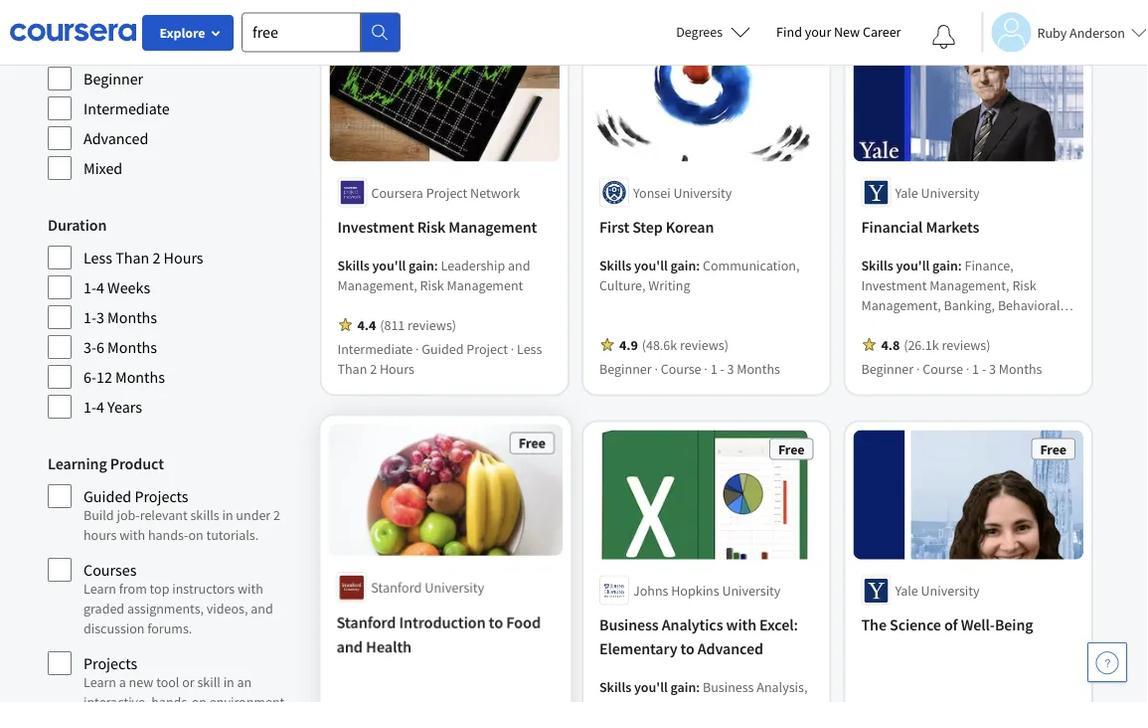 Task type: vqa. For each thing, say whether or not it's contained in the screenshot.
MANAGEMENT inside leadership and management, risk management
yes



Task type: locate. For each thing, give the bounding box(es) containing it.
1 horizontal spatial beginner · course · 1 - 3 months
[[862, 359, 1043, 377]]

1 vertical spatial 4
[[96, 397, 104, 417]]

1 vertical spatial yale
[[896, 581, 919, 599]]

0 horizontal spatial 2
[[153, 248, 161, 268]]

0 vertical spatial yale
[[896, 183, 919, 201]]

1-4 years
[[84, 397, 142, 417]]

1 vertical spatial analysis,
[[629, 698, 680, 702]]

2 inside duration group
[[153, 248, 161, 268]]

1 vertical spatial business
[[703, 678, 754, 696]]

learn inside learn from top instructors with graded assignments, videos, and discussion forums.
[[84, 580, 116, 598]]

yale
[[896, 183, 919, 201], [896, 581, 919, 599]]

2 horizontal spatial with
[[727, 615, 757, 635]]

1 horizontal spatial data
[[683, 698, 710, 702]]

4.9 (48.6k reviews)
[[620, 336, 729, 353]]

to left food
[[488, 615, 502, 635]]

courses
[[84, 560, 137, 580]]

relevant
[[140, 506, 188, 524]]

reviews) up intermediate · guided project · less than 2 hours
[[408, 316, 456, 334]]

projects down product
[[135, 486, 188, 506]]

intermediate down 4.4
[[338, 340, 413, 357]]

projects
[[135, 486, 188, 506], [84, 653, 137, 673]]

stanford up health
[[337, 615, 396, 635]]

1-3 months
[[84, 307, 157, 327]]

1 vertical spatial hands-
[[151, 693, 192, 702]]

than down 4.4
[[338, 359, 367, 377]]

an
[[237, 673, 252, 691]]

first step korean link
[[600, 215, 814, 239]]

1 beginner · course · 1 - 3 months from the left
[[600, 359, 781, 377]]

business up elementary
[[600, 615, 659, 635]]

level group
[[48, 34, 302, 181]]

hands- down relevant
[[148, 526, 188, 544]]

communication, culture, writing
[[600, 256, 800, 294]]

on inside learn a new tool or skill in an interactive, hands-on environment.
[[192, 693, 207, 702]]

0 vertical spatial on
[[188, 526, 204, 544]]

product
[[110, 454, 164, 473]]

guided down 4.4 (811 reviews)
[[422, 340, 464, 357]]

1 vertical spatial to
[[681, 639, 695, 659]]

on for guided projects
[[188, 526, 204, 544]]

3-6 months
[[84, 337, 157, 357]]

0 vertical spatial and
[[508, 256, 531, 274]]

beginner · course · 1 - 3 months down 4.9 (48.6k reviews)
[[600, 359, 781, 377]]

6-12 months
[[84, 367, 165, 387]]

korean
[[666, 217, 714, 237]]

0 horizontal spatial beginner
[[84, 69, 143, 89]]

1 vertical spatial guided
[[84, 486, 131, 506]]

0 vertical spatial risk
[[417, 217, 446, 237]]

0 horizontal spatial and
[[251, 600, 273, 618]]

0 horizontal spatial course
[[661, 359, 702, 377]]

0 vertical spatial advanced
[[84, 128, 149, 148]]

0 horizontal spatial -
[[720, 359, 725, 377]]

0 horizontal spatial analysis,
[[629, 698, 680, 702]]

business analysis, data analysis, data visualization
[[600, 678, 808, 702]]

0 vertical spatial in
[[222, 506, 233, 524]]

stanford up introduction
[[371, 581, 422, 599]]

- down 4.9 (48.6k reviews)
[[720, 359, 725, 377]]

0 vertical spatial learn
[[84, 580, 116, 598]]

1- down 6-
[[84, 397, 96, 417]]

analysis, down excel:
[[757, 678, 808, 696]]

1 horizontal spatial business
[[703, 678, 754, 696]]

and inside stanford introduction to food and health
[[337, 639, 363, 659]]

0 vertical spatial 4
[[96, 277, 104, 297]]

1 for financial markets
[[973, 359, 980, 377]]

course
[[661, 359, 702, 377], [923, 359, 964, 377]]

in left the an
[[223, 673, 234, 691]]

learn up "interactive,"
[[84, 673, 116, 691]]

0 vertical spatial yale university
[[896, 183, 980, 201]]

hands- inside learn a new tool or skill in an interactive, hands-on environment.
[[151, 693, 192, 702]]

guided inside intermediate · guided project · less than 2 hours
[[422, 340, 464, 357]]

0 vertical spatial stanford
[[371, 581, 422, 599]]

yale up the science
[[896, 581, 919, 599]]

intermediate inside intermediate · guided project · less than 2 hours
[[338, 340, 413, 357]]

1 horizontal spatial -
[[983, 359, 987, 377]]

1 vertical spatial stanford
[[337, 615, 396, 635]]

1 vertical spatial 2
[[370, 359, 377, 377]]

skills you'll gain : down elementary
[[600, 678, 703, 696]]

guided inside learning product group
[[84, 486, 131, 506]]

data down business analytics with excel: elementary to advanced
[[683, 698, 710, 702]]

business inside business analysis, data analysis, data visualization
[[703, 678, 754, 696]]

project up investment risk management link
[[426, 183, 468, 201]]

skills down elementary
[[600, 678, 632, 696]]

intermediate
[[84, 98, 170, 118], [338, 340, 413, 357]]

yale for science
[[896, 581, 919, 599]]

0 vertical spatial management
[[449, 217, 537, 237]]

: down business analytics with excel: elementary to advanced
[[697, 678, 700, 696]]

yale for markets
[[896, 183, 919, 201]]

a
[[119, 673, 126, 691]]

2 yale from the top
[[896, 581, 919, 599]]

gain
[[409, 256, 434, 274], [671, 256, 697, 274], [933, 256, 959, 274], [671, 678, 697, 696]]

2 1 from the left
[[973, 359, 980, 377]]

level
[[48, 36, 83, 56]]

yale university up 'markets'
[[896, 183, 980, 201]]

analysis, down elementary
[[629, 698, 680, 702]]

: for investment risk management
[[434, 256, 438, 274]]

explore button
[[142, 15, 234, 51]]

2 1- from the top
[[84, 307, 96, 327]]

1 horizontal spatial guided
[[422, 340, 464, 357]]

4.9
[[620, 336, 638, 353]]

skills up culture, at top
[[600, 256, 632, 274]]

risk
[[417, 217, 446, 237], [420, 276, 444, 294]]

learn inside learn a new tool or skill in an interactive, hands-on environment.
[[84, 673, 116, 691]]

1 vertical spatial 1-
[[84, 307, 96, 327]]

gain down 'markets'
[[933, 256, 959, 274]]

reviews) for korean
[[680, 336, 729, 353]]

culture,
[[600, 276, 646, 294]]

and
[[508, 256, 531, 274], [251, 600, 273, 618], [337, 639, 363, 659]]

1 data from the left
[[600, 698, 627, 702]]

gain down business analytics with excel: elementary to advanced
[[671, 678, 697, 696]]

gain for investment risk management
[[409, 256, 434, 274]]

with down job-
[[120, 526, 145, 544]]

management inside leadership and management, risk management
[[447, 276, 523, 294]]

intermediate up 'mixed'
[[84, 98, 170, 118]]

beginner down '4.9'
[[600, 359, 652, 377]]

0 horizontal spatial advanced
[[84, 128, 149, 148]]

beginner for financial markets
[[862, 359, 914, 377]]

2 right under
[[274, 506, 280, 524]]

hands-
[[148, 526, 188, 544], [151, 693, 192, 702]]

you'll for business analytics with excel: elementary to advanced
[[635, 678, 668, 696]]

4.8
[[882, 336, 900, 353]]

yonsei
[[634, 183, 671, 201]]

2 course from the left
[[923, 359, 964, 377]]

0 horizontal spatial intermediate
[[84, 98, 170, 118]]

and right videos,
[[251, 600, 273, 618]]

months for 6-12 months
[[115, 367, 165, 387]]

from
[[119, 580, 147, 598]]

university up first step korean 'link'
[[674, 183, 732, 201]]

university up 'markets'
[[922, 183, 980, 201]]

stanford university
[[371, 581, 483, 599]]

advanced up 'mixed'
[[84, 128, 149, 148]]

skills you'll gain :
[[338, 256, 441, 274], [600, 256, 703, 274], [862, 256, 965, 274], [600, 678, 703, 696]]

2 up 1-3 months
[[153, 248, 161, 268]]

1 down 4.9 (48.6k reviews)
[[711, 359, 718, 377]]

1- for 1-3 months
[[84, 307, 96, 327]]

reviews)
[[408, 316, 456, 334], [680, 336, 729, 353], [942, 336, 991, 353]]

business for data
[[703, 678, 754, 696]]

1 horizontal spatial advanced
[[698, 639, 764, 659]]

university
[[674, 183, 732, 201], [922, 183, 980, 201], [424, 581, 483, 599], [722, 581, 781, 599], [922, 581, 980, 599]]

with inside build job-relevant skills in under 2 hours with hands-on tutorials.
[[120, 526, 145, 544]]

yale university for markets
[[896, 183, 980, 201]]

beginner · course · 1 - 3 months down 4.8 (26.1k reviews)
[[862, 359, 1043, 377]]

3 down 4.8 (26.1k reviews)
[[990, 359, 997, 377]]

: down 'markets'
[[959, 256, 962, 274]]

0 horizontal spatial 1
[[711, 359, 718, 377]]

risk down the coursera project network
[[417, 217, 446, 237]]

first
[[600, 217, 630, 237]]

less left '4.9'
[[517, 340, 542, 357]]

4 left weeks
[[96, 277, 104, 297]]

projects up "interactive,"
[[84, 653, 137, 673]]

2 data from the left
[[683, 698, 710, 702]]

stanford introduction to food and health
[[337, 615, 539, 659]]

(26.1k
[[904, 336, 940, 353]]

forums.
[[147, 620, 192, 638]]

introduction
[[399, 615, 485, 635]]

1 horizontal spatial analysis,
[[757, 678, 808, 696]]

less
[[84, 248, 112, 268], [517, 340, 542, 357]]

on inside build job-relevant skills in under 2 hours with hands-on tutorials.
[[188, 526, 204, 544]]

risk down leadership
[[420, 276, 444, 294]]

0 vertical spatial 1-
[[84, 277, 96, 297]]

beginner down coursera image at the top left of page
[[84, 69, 143, 89]]

skills you'll gain : for investment risk management
[[338, 256, 441, 274]]

in
[[222, 506, 233, 524], [223, 673, 234, 691]]

1 vertical spatial intermediate
[[338, 340, 413, 357]]

1 horizontal spatial course
[[923, 359, 964, 377]]

job-
[[117, 506, 140, 524]]

3 down 4.9 (48.6k reviews)
[[728, 359, 734, 377]]

beginner · course · 1 - 3 months for financial markets
[[862, 359, 1043, 377]]

advanced down analytics
[[698, 639, 764, 659]]

2 4 from the top
[[96, 397, 104, 417]]

analysis,
[[757, 678, 808, 696], [629, 698, 680, 702]]

hands- inside build job-relevant skills in under 2 hours with hands-on tutorials.
[[148, 526, 188, 544]]

4
[[96, 277, 104, 297], [96, 397, 104, 417]]

discussion
[[84, 620, 145, 638]]

step
[[633, 217, 663, 237]]

0 vertical spatial hands-
[[148, 526, 188, 544]]

beginner
[[84, 69, 143, 89], [600, 359, 652, 377], [862, 359, 914, 377]]

0 horizontal spatial business
[[600, 615, 659, 635]]

1 horizontal spatial beginner
[[600, 359, 652, 377]]

skills you'll gain : down financial markets
[[862, 256, 965, 274]]

0 horizontal spatial hours
[[164, 248, 203, 268]]

skills you'll gain : up management,
[[338, 256, 441, 274]]

0 horizontal spatial beginner · course · 1 - 3 months
[[600, 359, 781, 377]]

to down analytics
[[681, 639, 695, 659]]

1 vertical spatial hours
[[380, 359, 415, 377]]

mixed
[[84, 158, 123, 178]]

skills you'll gain : for first step korean
[[600, 256, 703, 274]]

2 beginner · course · 1 - 3 months from the left
[[862, 359, 1043, 377]]

1 vertical spatial and
[[251, 600, 273, 618]]

beginner down 4.8
[[862, 359, 914, 377]]

2 horizontal spatial and
[[508, 256, 531, 274]]

with inside learn from top instructors with graded assignments, videos, and discussion forums.
[[238, 580, 263, 598]]

to inside business analytics with excel: elementary to advanced
[[681, 639, 695, 659]]

weeks
[[107, 277, 150, 297]]

months
[[107, 307, 157, 327], [107, 337, 157, 357], [737, 359, 781, 377], [999, 359, 1043, 377], [115, 367, 165, 387]]

learn for courses
[[84, 580, 116, 598]]

1 horizontal spatial 1
[[973, 359, 980, 377]]

to inside stanford introduction to food and health
[[488, 615, 502, 635]]

university for the
[[922, 581, 980, 599]]

intermediate inside the level group
[[84, 98, 170, 118]]

skills up management,
[[338, 256, 370, 274]]

management
[[449, 217, 537, 237], [447, 276, 523, 294]]

find your new career
[[777, 23, 902, 41]]

1 horizontal spatial and
[[337, 639, 363, 659]]

1 - from the left
[[720, 359, 725, 377]]

management down 'network'
[[449, 217, 537, 237]]

university up introduction
[[424, 581, 483, 599]]

yale up financial markets
[[896, 183, 919, 201]]

1 vertical spatial less
[[517, 340, 542, 357]]

management down leadership
[[447, 276, 523, 294]]

than up weeks
[[115, 248, 149, 268]]

0 vertical spatial guided
[[422, 340, 464, 357]]

0 vertical spatial business
[[600, 615, 659, 635]]

1 horizontal spatial 2
[[274, 506, 280, 524]]

gain up writing
[[671, 256, 697, 274]]

2 vertical spatial with
[[727, 615, 757, 635]]

beginner · course · 1 - 3 months
[[600, 359, 781, 377], [862, 359, 1043, 377]]

on down skills
[[188, 526, 204, 544]]

2 horizontal spatial beginner
[[862, 359, 914, 377]]

duration group
[[48, 213, 302, 420]]

0 horizontal spatial to
[[488, 615, 502, 635]]

0 vertical spatial intermediate
[[84, 98, 170, 118]]

- down 4.8 (26.1k reviews)
[[983, 359, 987, 377]]

1 horizontal spatial 3
[[728, 359, 734, 377]]

1 vertical spatial than
[[338, 359, 367, 377]]

1 vertical spatial in
[[223, 673, 234, 691]]

1 vertical spatial with
[[238, 580, 263, 598]]

1 yale university from the top
[[896, 183, 980, 201]]

than inside duration group
[[115, 248, 149, 268]]

yale university
[[896, 183, 980, 201], [896, 581, 980, 599]]

4 for years
[[96, 397, 104, 417]]

you'll down elementary
[[635, 678, 668, 696]]

0 vertical spatial than
[[115, 248, 149, 268]]

1- up 3-
[[84, 307, 96, 327]]

2 vertical spatial 1-
[[84, 397, 96, 417]]

beginner · course · 1 - 3 months for first step korean
[[600, 359, 781, 377]]

learning
[[48, 454, 107, 473]]

2 vertical spatial 2
[[274, 506, 280, 524]]

less than 2 hours
[[84, 248, 203, 268]]

: left leadership
[[434, 256, 438, 274]]

yale university up 'the science of well-being'
[[896, 581, 980, 599]]

project down leadership
[[467, 340, 508, 357]]

gain down investment risk management
[[409, 256, 434, 274]]

well-
[[961, 615, 995, 635]]

and left health
[[337, 639, 363, 659]]

None search field
[[242, 12, 401, 52]]

you'll up management,
[[372, 256, 406, 274]]

1 down 4.8 (26.1k reviews)
[[973, 359, 980, 377]]

elementary
[[600, 639, 678, 659]]

data down elementary
[[600, 698, 627, 702]]

2 vertical spatial and
[[337, 639, 363, 659]]

analytics
[[662, 615, 724, 635]]

career
[[863, 23, 902, 41]]

stanford
[[371, 581, 422, 599], [337, 615, 396, 635]]

on
[[188, 526, 204, 544], [192, 693, 207, 702]]

skills you'll gain : up writing
[[600, 256, 703, 274]]

1 vertical spatial learn
[[84, 673, 116, 691]]

1 horizontal spatial less
[[517, 340, 542, 357]]

free
[[779, 42, 805, 60], [1041, 42, 1067, 60], [517, 439, 544, 457], [779, 440, 805, 458], [1041, 440, 1067, 458]]

learn a new tool or skill in an interactive, hands-on environment.
[[84, 673, 288, 702]]

explore
[[160, 24, 205, 42]]

0 vertical spatial with
[[120, 526, 145, 544]]

university up "of"
[[922, 581, 980, 599]]

free for first step korean
[[779, 42, 805, 60]]

graded
[[84, 600, 124, 618]]

2 horizontal spatial 2
[[370, 359, 377, 377]]

1 learn from the top
[[84, 580, 116, 598]]

reviews) right (26.1k
[[942, 336, 991, 353]]

the science of well-being
[[862, 615, 1034, 635]]

hours inside intermediate · guided project · less than 2 hours
[[380, 359, 415, 377]]

you'll for first step korean
[[635, 256, 668, 274]]

gain for first step korean
[[671, 256, 697, 274]]

learn up graded
[[84, 580, 116, 598]]

you'll down financial markets
[[897, 256, 930, 274]]

less up 1-4 weeks
[[84, 248, 112, 268]]

0 horizontal spatial 3
[[96, 307, 104, 327]]

: down korean
[[697, 256, 700, 274]]

1 vertical spatial on
[[192, 693, 207, 702]]

1 course from the left
[[661, 359, 702, 377]]

1 1- from the top
[[84, 277, 96, 297]]

learn for projects
[[84, 673, 116, 691]]

guided down learning product
[[84, 486, 131, 506]]

show notifications image
[[932, 25, 956, 49]]

0 horizontal spatial reviews)
[[408, 316, 456, 334]]

1 vertical spatial advanced
[[698, 639, 764, 659]]

1 vertical spatial project
[[467, 340, 508, 357]]

0 horizontal spatial guided
[[84, 486, 131, 506]]

2 - from the left
[[983, 359, 987, 377]]

0 vertical spatial 2
[[153, 248, 161, 268]]

with up videos,
[[238, 580, 263, 598]]

gain for business analytics with excel: elementary to advanced
[[671, 678, 697, 696]]

reviews) right (48.6k
[[680, 336, 729, 353]]

free for business analytics with excel: elementary to advanced
[[779, 440, 805, 458]]

0 vertical spatial to
[[488, 615, 502, 635]]

1- left weeks
[[84, 277, 96, 297]]

business down business analytics with excel: elementary to advanced link
[[703, 678, 754, 696]]

0 vertical spatial hours
[[164, 248, 203, 268]]

or
[[182, 673, 195, 691]]

2
[[153, 248, 161, 268], [370, 359, 377, 377], [274, 506, 280, 524]]

stanford for university
[[371, 581, 422, 599]]

1 1 from the left
[[711, 359, 718, 377]]

on down skill at bottom
[[192, 693, 207, 702]]

business inside business analytics with excel: elementary to advanced
[[600, 615, 659, 635]]

1 vertical spatial risk
[[420, 276, 444, 294]]

intermediate for intermediate
[[84, 98, 170, 118]]

top
[[150, 580, 170, 598]]

leadership and management, risk management
[[338, 256, 531, 294]]

1 yale from the top
[[896, 183, 919, 201]]

course down 4.8 (26.1k reviews)
[[923, 359, 964, 377]]

and inside leadership and management, risk management
[[508, 256, 531, 274]]

4 left years
[[96, 397, 104, 417]]

3 1- from the top
[[84, 397, 96, 417]]

coursera image
[[10, 16, 136, 48]]

1 horizontal spatial reviews)
[[680, 336, 729, 353]]

(811
[[380, 316, 405, 334]]

hands- down the tool
[[151, 693, 192, 702]]

1 horizontal spatial intermediate
[[338, 340, 413, 357]]

1 horizontal spatial with
[[238, 580, 263, 598]]

1 4 from the top
[[96, 277, 104, 297]]

1 horizontal spatial than
[[338, 359, 367, 377]]

2 yale university from the top
[[896, 581, 980, 599]]

stanford for introduction
[[337, 615, 396, 635]]

0 horizontal spatial with
[[120, 526, 145, 544]]

1 horizontal spatial hours
[[380, 359, 415, 377]]

course down 4.9 (48.6k reviews)
[[661, 359, 702, 377]]

0 horizontal spatial data
[[600, 698, 627, 702]]

3 up 6
[[96, 307, 104, 327]]

1 horizontal spatial to
[[681, 639, 695, 659]]

stanford inside stanford introduction to food and health
[[337, 615, 396, 635]]

0 horizontal spatial less
[[84, 248, 112, 268]]

0 horizontal spatial than
[[115, 248, 149, 268]]

with left excel:
[[727, 615, 757, 635]]

anderson
[[1070, 23, 1126, 41]]

hands- for projects
[[151, 693, 192, 702]]

2 horizontal spatial 3
[[990, 359, 997, 377]]

1 vertical spatial management
[[447, 276, 523, 294]]

0 vertical spatial less
[[84, 248, 112, 268]]

0 vertical spatial analysis,
[[757, 678, 808, 696]]

and right leadership
[[508, 256, 531, 274]]

in up tutorials.
[[222, 506, 233, 524]]

1 vertical spatial yale university
[[896, 581, 980, 599]]

yale university for science
[[896, 581, 980, 599]]

you'll up writing
[[635, 256, 668, 274]]

help center image
[[1096, 650, 1120, 674]]

2 learn from the top
[[84, 673, 116, 691]]

:
[[434, 256, 438, 274], [697, 256, 700, 274], [959, 256, 962, 274], [697, 678, 700, 696]]

2 down 4.4
[[370, 359, 377, 377]]

degrees
[[676, 23, 723, 41]]

on for projects
[[192, 693, 207, 702]]



Task type: describe. For each thing, give the bounding box(es) containing it.
free for financial markets
[[1041, 42, 1067, 60]]

ruby anderson
[[1038, 23, 1126, 41]]

learning product
[[48, 454, 164, 473]]

intermediate · guided project · less than 2 hours
[[338, 340, 542, 377]]

course for markets
[[923, 359, 964, 377]]

What do you want to learn? text field
[[242, 12, 361, 52]]

degrees button
[[661, 10, 767, 54]]

skills
[[190, 506, 219, 524]]

investment risk management link
[[338, 215, 552, 239]]

stanford introduction to food and health link
[[337, 613, 553, 661]]

4.4 (811 reviews)
[[358, 316, 456, 334]]

business analytics with excel: elementary to advanced
[[600, 615, 798, 659]]

business for elementary
[[600, 615, 659, 635]]

financial
[[862, 217, 923, 237]]

you'll for investment risk management
[[372, 256, 406, 274]]

course for step
[[661, 359, 702, 377]]

months for 3-6 months
[[107, 337, 157, 357]]

instructors
[[172, 580, 235, 598]]

- for first step korean
[[720, 359, 725, 377]]

: for first step korean
[[697, 256, 700, 274]]

find
[[777, 23, 803, 41]]

beginner inside the level group
[[84, 69, 143, 89]]

johns hopkins university
[[634, 581, 781, 599]]

markets
[[926, 217, 980, 237]]

skill
[[197, 673, 221, 691]]

yonsei university
[[634, 183, 732, 201]]

hopkins
[[672, 581, 720, 599]]

financial markets link
[[862, 215, 1076, 239]]

2 inside build job-relevant skills in under 2 hours with hands-on tutorials.
[[274, 506, 280, 524]]

0 vertical spatial project
[[426, 183, 468, 201]]

advanced inside the level group
[[84, 128, 149, 148]]

videos,
[[207, 600, 248, 618]]

management,
[[338, 276, 418, 294]]

in inside learn a new tool or skill in an interactive, hands-on environment.
[[223, 673, 234, 691]]

1- for 1-4 years
[[84, 397, 96, 417]]

less inside duration group
[[84, 248, 112, 268]]

skills for business analytics with excel: elementary to advanced
[[600, 678, 632, 696]]

assignments,
[[127, 600, 204, 618]]

build job-relevant skills in under 2 hours with hands-on tutorials.
[[84, 506, 280, 544]]

university up excel:
[[722, 581, 781, 599]]

risk inside leadership and management, risk management
[[420, 276, 444, 294]]

: for business analytics with excel: elementary to advanced
[[697, 678, 700, 696]]

skills for first step korean
[[600, 256, 632, 274]]

guided projects
[[84, 486, 188, 506]]

3 inside duration group
[[96, 307, 104, 327]]

reviews) for management
[[408, 316, 456, 334]]

12
[[96, 367, 112, 387]]

tool
[[156, 673, 179, 691]]

2 horizontal spatial reviews)
[[942, 336, 991, 353]]

than inside intermediate · guided project · less than 2 hours
[[338, 359, 367, 377]]

the
[[862, 615, 887, 635]]

intermediate for intermediate · guided project · less than 2 hours
[[338, 340, 413, 357]]

3-
[[84, 337, 96, 357]]

4.8 (26.1k reviews)
[[882, 336, 991, 353]]

ruby anderson button
[[982, 12, 1148, 52]]

new
[[834, 23, 860, 41]]

1 for first step korean
[[711, 359, 718, 377]]

build
[[84, 506, 114, 524]]

business analytics with excel: elementary to advanced link
[[600, 613, 814, 661]]

health
[[366, 639, 412, 659]]

months for 1-3 months
[[107, 307, 157, 327]]

coursera
[[371, 183, 424, 201]]

coursera project network
[[371, 183, 520, 201]]

skills you'll gain : for business analytics with excel: elementary to advanced
[[600, 678, 703, 696]]

beginner for first step korean
[[600, 359, 652, 377]]

1-4 weeks
[[84, 277, 150, 297]]

hours inside duration group
[[164, 248, 203, 268]]

the science of well-being link
[[862, 613, 1076, 637]]

advanced inside business analytics with excel: elementary to advanced
[[698, 639, 764, 659]]

risk inside investment risk management link
[[417, 217, 446, 237]]

food
[[505, 615, 539, 635]]

investment risk management
[[338, 217, 537, 237]]

interactive,
[[84, 693, 149, 702]]

6-
[[84, 367, 96, 387]]

hands- for guided projects
[[148, 526, 188, 544]]

ruby
[[1038, 23, 1067, 41]]

(48.6k
[[642, 336, 678, 353]]

new
[[129, 673, 154, 691]]

hours
[[84, 526, 117, 544]]

first step korean
[[600, 217, 714, 237]]

of
[[945, 615, 958, 635]]

2 inside intermediate · guided project · less than 2 hours
[[370, 359, 377, 377]]

and inside learn from top instructors with graded assignments, videos, and discussion forums.
[[251, 600, 273, 618]]

investment
[[338, 217, 414, 237]]

skills for investment risk management
[[338, 256, 370, 274]]

johns
[[634, 581, 669, 599]]

3 for first step korean
[[728, 359, 734, 377]]

under
[[236, 506, 271, 524]]

3 for financial markets
[[990, 359, 997, 377]]

your
[[805, 23, 832, 41]]

find your new career link
[[767, 20, 912, 45]]

university for financial
[[922, 183, 980, 201]]

tutorials.
[[206, 526, 259, 544]]

1 vertical spatial projects
[[84, 653, 137, 673]]

in inside build job-relevant skills in under 2 hours with hands-on tutorials.
[[222, 506, 233, 524]]

writing
[[649, 276, 691, 294]]

project inside intermediate · guided project · less than 2 hours
[[467, 340, 508, 357]]

environment.
[[210, 693, 288, 702]]

skills down financial
[[862, 256, 894, 274]]

university for stanford
[[424, 581, 483, 599]]

with inside business analytics with excel: elementary to advanced
[[727, 615, 757, 635]]

4 for weeks
[[96, 277, 104, 297]]

less inside intermediate · guided project · less than 2 hours
[[517, 340, 542, 357]]

learning product group
[[48, 452, 302, 702]]

communication,
[[703, 256, 800, 274]]

1- for 1-4 weeks
[[84, 277, 96, 297]]

years
[[107, 397, 142, 417]]

being
[[995, 615, 1034, 635]]

science
[[890, 615, 942, 635]]

learn from top instructors with graded assignments, videos, and discussion forums.
[[84, 580, 273, 638]]

university for first
[[674, 183, 732, 201]]

network
[[471, 183, 520, 201]]

6
[[96, 337, 104, 357]]

0 vertical spatial projects
[[135, 486, 188, 506]]

- for financial markets
[[983, 359, 987, 377]]



